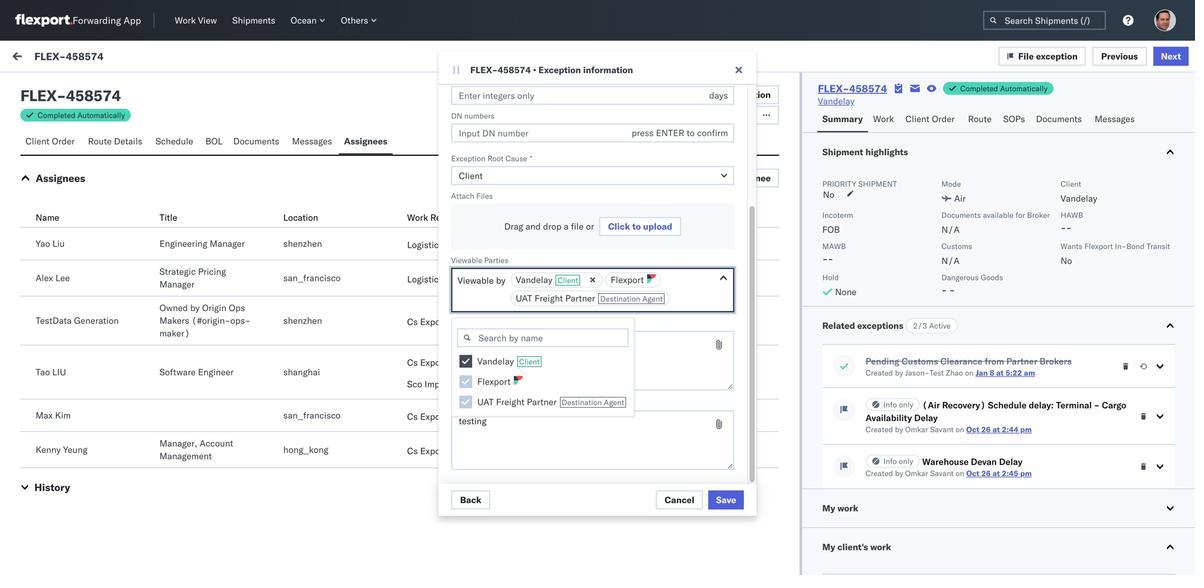 Task type: vqa. For each thing, say whether or not it's contained in the screenshot.
the left EXTERNAL
yes



Task type: locate. For each thing, give the bounding box(es) containing it.
logistics down work responsibility
[[407, 239, 443, 251]]

completed down flex - 458574
[[38, 110, 75, 120]]

bond
[[1127, 242, 1145, 251]]

- inside the (air recovery) schedule delay: terminal - cargo availability delay
[[1095, 400, 1100, 411]]

info for (air recovery) schedule delay: terminal - cargo availability delay
[[884, 400, 897, 410]]

documents down 'air'
[[942, 210, 981, 220]]

my up my client's work
[[823, 503, 836, 514]]

flexport inside "button"
[[611, 274, 644, 286]]

2 vertical spatial my
[[823, 542, 836, 553]]

previous button
[[1093, 47, 1148, 66]]

view
[[198, 15, 217, 26]]

0 vertical spatial internal
[[85, 81, 117, 92]]

work
[[36, 49, 69, 67], [838, 503, 859, 514], [871, 542, 892, 553]]

0 vertical spatial viewable
[[451, 256, 482, 265]]

1 vertical spatial schedule
[[988, 400, 1027, 411]]

4 cs from the top
[[407, 446, 418, 457]]

1 vertical spatial completed
[[38, 110, 75, 120]]

sco import
[[407, 379, 451, 390]]

oct for devan
[[967, 469, 980, 478]]

client order button down flex
[[20, 130, 83, 155]]

transit right bond
[[1147, 242, 1171, 251]]

customs up jason-
[[902, 356, 939, 367]]

on for recovery)
[[956, 425, 965, 435]]

only up availability
[[899, 400, 914, 410]]

information
[[583, 64, 633, 75]]

0 horizontal spatial flex-458574
[[34, 50, 104, 63]]

manager, account management
[[160, 438, 233, 462]]

0 horizontal spatial exception
[[730, 89, 771, 100]]

client order down flex
[[25, 136, 75, 147]]

8
[[990, 368, 995, 378]]

3 created from the top
[[866, 469, 894, 478]]

0 horizontal spatial automatically
[[77, 110, 125, 120]]

client
[[845, 110, 865, 120], [906, 113, 930, 124], [25, 136, 50, 147], [1061, 179, 1082, 189], [558, 276, 578, 285], [519, 357, 540, 367]]

1 only from the top
[[899, 400, 914, 410]]

completed automatically down flex - 458574
[[38, 110, 125, 120]]

cs export
[[407, 316, 447, 328], [407, 357, 447, 368], [407, 411, 447, 422], [407, 446, 447, 457]]

1 vertical spatial no
[[1061, 255, 1073, 266]]

client order for left "client order" button
[[25, 136, 75, 147]]

Please type here (tag users with @) text field
[[451, 411, 735, 471]]

partner inside 'pending customs clearance from partner brokers created by jason-test zhao on jan 8 at 5:22 am'
[[1007, 356, 1038, 367]]

0 vertical spatial completed
[[961, 84, 999, 93]]

1 vertical spatial info
[[884, 457, 897, 466]]

mawb --
[[823, 242, 846, 265]]

1 vertical spatial shenzhen
[[283, 315, 322, 326]]

0 horizontal spatial route
[[88, 136, 112, 147]]

ops-
[[230, 315, 251, 326]]

my for my work button at the bottom right of the page
[[823, 503, 836, 514]]

1 horizontal spatial my work
[[823, 503, 859, 514]]

route for route details
[[88, 136, 112, 147]]

2 san_francisco from the top
[[283, 410, 341, 421]]

xiong
[[140, 138, 163, 149]]

transit inside the wants flexport in-bond transit no
[[1147, 242, 1171, 251]]

logistics manager down viewable parties on the left top of page
[[407, 274, 481, 285]]

0 vertical spatial logistics
[[407, 239, 443, 251]]

0 horizontal spatial order
[[52, 136, 75, 147]]

1 horizontal spatial completed
[[961, 84, 999, 93]]

history button
[[34, 481, 70, 494]]

import work
[[94, 52, 144, 63]]

back button
[[451, 491, 491, 510]]

info only for warehouse
[[884, 457, 914, 466]]

pm right '2:45'
[[1021, 469, 1032, 478]]

route inside button
[[88, 136, 112, 147]]

2 26 from the top
[[982, 469, 991, 478]]

2/3 active
[[913, 321, 951, 331]]

2 pm from the top
[[1021, 469, 1032, 478]]

exception left root
[[451, 154, 486, 163]]

wants
[[1061, 242, 1083, 251]]

manager down strategic
[[160, 279, 195, 290]]

strategic pricing manager
[[160, 266, 226, 290]]

exception right •
[[539, 64, 581, 75]]

logistics manager
[[407, 239, 481, 251], [407, 274, 481, 285]]

1 vertical spatial message
[[482, 319, 513, 328]]

flexport left in-
[[1085, 242, 1114, 251]]

by inside owned by origin ops makers (#origin-ops- maker)
[[190, 302, 200, 314]]

1 cs export from the top
[[407, 316, 447, 328]]

2 vertical spatial at
[[993, 469, 1001, 478]]

1 info only from the top
[[884, 400, 914, 410]]

no down wants
[[1061, 255, 1073, 266]]

1 horizontal spatial messages
[[1095, 113, 1135, 124]]

order for left "client order" button
[[52, 136, 75, 147]]

work
[[175, 15, 196, 26], [123, 52, 144, 63], [874, 113, 894, 124], [407, 212, 428, 223]]

0 vertical spatial assignees button
[[339, 130, 393, 155]]

messages button right actions at the top
[[1090, 108, 1142, 132]]

customs up dangerous on the right
[[942, 242, 973, 251]]

1 vertical spatial n/a
[[942, 255, 960, 266]]

flex-458574 up summary
[[818, 82, 888, 95]]

0 vertical spatial san_francisco
[[283, 273, 341, 284]]

0 horizontal spatial delay
[[915, 413, 938, 424]]

shenzhen down location
[[283, 238, 322, 249]]

created inside 'pending customs clearance from partner brokers created by jason-test zhao on jan 8 at 5:22 am'
[[866, 368, 894, 378]]

resolving
[[104, 217, 140, 228]]

2 resize handle column header from the left
[[604, 106, 620, 241]]

savant for (air recovery) schedule delay: terminal - cargo availability delay
[[931, 425, 954, 435]]

1 n/a from the top
[[942, 224, 960, 235]]

1 horizontal spatial delay
[[1000, 457, 1023, 468]]

owned
[[160, 302, 188, 314]]

flex-458574 up external (0)
[[34, 50, 104, 63]]

my work up external (0)
[[13, 49, 69, 67]]

wants flexport in-bond transit no
[[1061, 242, 1171, 266]]

0 vertical spatial client order
[[906, 113, 955, 124]]

savant for warehouse devan delay
[[931, 469, 954, 478]]

1 26 from the top
[[982, 425, 991, 435]]

flex - 458574
[[20, 86, 121, 105]]

26 down devan
[[982, 469, 991, 478]]

work view link
[[170, 12, 222, 29]]

pm
[[291, 138, 305, 149]]

estimated
[[451, 74, 486, 83]]

client up m
[[1061, 179, 1082, 189]]

vandelay
[[818, 96, 855, 107], [844, 148, 881, 159], [1061, 193, 1098, 204], [844, 205, 881, 216], [516, 274, 553, 286], [478, 356, 514, 367]]

1 vertical spatial 26
[[982, 469, 991, 478]]

others button
[[336, 12, 382, 29]]

alex
[[36, 273, 53, 284]]

import work button
[[94, 52, 144, 63]]

am
[[1025, 368, 1036, 378]]

client order button
[[901, 108, 963, 132], [20, 130, 83, 155]]

created
[[866, 368, 894, 378], [866, 425, 894, 435], [866, 469, 894, 478]]

1 horizontal spatial automatically
[[1001, 84, 1048, 93]]

by inside 'pending customs clearance from partner brokers created by jason-test zhao on jan 8 at 5:22 am'
[[896, 368, 904, 378]]

import
[[94, 52, 121, 63], [425, 379, 451, 390]]

2 only from the top
[[899, 457, 914, 466]]

attach files
[[451, 191, 493, 201]]

previous
[[1102, 50, 1139, 62]]

vandelay client down search by name text field
[[478, 356, 540, 367]]

at right 8
[[997, 368, 1004, 378]]

my up external (0)
[[13, 49, 33, 67]]

2/3
[[913, 321, 928, 331]]

next
[[1162, 50, 1182, 62]]

0 vertical spatial my work
[[13, 49, 69, 67]]

0 vertical spatial messages
[[1095, 113, 1135, 124]]

brokers
[[1040, 356, 1072, 367]]

4 resize handle column header from the left
[[1042, 106, 1057, 241]]

1 horizontal spatial work
[[838, 503, 859, 514]]

0 vertical spatial completed automatically
[[961, 84, 1048, 93]]

2 oct from the top
[[967, 469, 980, 478]]

2 cs from the top
[[407, 357, 418, 368]]

shipments link
[[227, 12, 281, 29]]

1 vertical spatial my
[[823, 503, 836, 514]]

agent
[[643, 294, 663, 304]]

cs
[[407, 316, 418, 328], [407, 357, 418, 368], [407, 411, 418, 422], [407, 446, 418, 457]]

add assignee
[[713, 173, 771, 184]]

work up highlights
[[874, 113, 894, 124]]

manager inside strategic pricing manager
[[160, 279, 195, 290]]

add assignee button
[[693, 169, 779, 188]]

1 vertical spatial partner
[[1007, 356, 1038, 367]]

viewable for viewable parties
[[451, 256, 482, 265]]

2 created from the top
[[866, 425, 894, 435]]

route for route
[[969, 113, 992, 124]]

logistics manager down work responsibility
[[407, 239, 481, 251]]

0 horizontal spatial (0)
[[59, 81, 75, 92]]

1 vertical spatial viewable
[[458, 275, 494, 286]]

4 cs export from the top
[[407, 446, 447, 457]]

for
[[1016, 210, 1026, 220]]

0 vertical spatial at
[[997, 368, 1004, 378]]

info up availability
[[884, 400, 897, 410]]

(air recovery) schedule delay: terminal - cargo availability delay
[[866, 400, 1127, 424]]

route details button
[[83, 130, 151, 155]]

resize handle column header for actions
[[1173, 106, 1188, 241]]

internal inside button
[[85, 81, 117, 92]]

2 horizontal spatial work
[[871, 542, 892, 553]]

order left route button
[[932, 113, 955, 124]]

0 vertical spatial logistics manager
[[407, 239, 481, 251]]

1 vertical spatial only
[[899, 457, 914, 466]]

click to upload button
[[600, 217, 682, 236]]

viewable
[[451, 256, 482, 265], [458, 275, 494, 286]]

resize handle column header
[[58, 106, 73, 241], [604, 106, 620, 241], [823, 106, 838, 241], [1042, 106, 1057, 241], [1173, 106, 1188, 241]]

schedule inside the (air recovery) schedule delay: terminal - cargo availability delay
[[988, 400, 1027, 411]]

0 horizontal spatial external
[[20, 81, 56, 92]]

partner up am
[[1007, 356, 1038, 367]]

at inside 'pending customs clearance from partner brokers created by jason-test zhao on jan 8 at 5:22 am'
[[997, 368, 1004, 378]]

oct 26 at 2:44 pm button
[[967, 425, 1032, 435]]

1 vertical spatial pm
[[1021, 469, 1032, 478]]

assignee
[[732, 173, 771, 184]]

None checkbox
[[20, 109, 33, 122], [20, 147, 33, 160], [20, 205, 33, 217], [460, 355, 472, 368], [20, 109, 33, 122], [20, 147, 33, 160], [20, 205, 33, 217], [460, 355, 472, 368]]

work inside button
[[874, 113, 894, 124]]

by
[[496, 275, 506, 286], [190, 302, 200, 314], [896, 368, 904, 378], [896, 425, 904, 435], [896, 469, 904, 478]]

2 vertical spatial savant
[[931, 469, 954, 478]]

0 vertical spatial created
[[866, 368, 894, 378]]

internal down "sco import"
[[451, 398, 478, 408]]

documents button left the pm
[[228, 130, 287, 155]]

n/a up dangerous on the right
[[942, 255, 960, 266]]

flex- 458574
[[625, 205, 685, 216]]

responsibility
[[431, 212, 488, 223]]

export
[[420, 316, 447, 328], [420, 357, 447, 368], [420, 411, 447, 422], [420, 446, 447, 457]]

client order button up highlights
[[901, 108, 963, 132]]

2 info from the top
[[884, 457, 897, 466]]

1 (0) from the left
[[59, 81, 75, 92]]

manager up pricing
[[210, 238, 245, 249]]

2 logistics manager from the top
[[407, 274, 481, 285]]

automatically up the sops
[[1001, 84, 1048, 93]]

my work up client's
[[823, 503, 859, 514]]

delay up '2:45'
[[1000, 457, 1023, 468]]

2 vertical spatial work
[[871, 542, 892, 553]]

generation
[[74, 315, 119, 326]]

3 export from the top
[[420, 411, 447, 422]]

work right client's
[[871, 542, 892, 553]]

x
[[111, 139, 115, 147]]

1 resize handle column header from the left
[[58, 106, 73, 241]]

1 oct from the top
[[967, 425, 980, 435]]

0 horizontal spatial work
[[36, 49, 69, 67]]

shipment
[[859, 179, 898, 189]]

1 logistics manager from the top
[[407, 239, 481, 251]]

alex lee
[[36, 273, 70, 284]]

external
[[20, 81, 56, 92], [451, 319, 480, 328]]

on down "warehouse devan delay"
[[956, 469, 965, 478]]

documents right nov
[[233, 136, 279, 147]]

1 vertical spatial delay
[[1000, 457, 1023, 468]]

2 export from the top
[[420, 357, 447, 368]]

(0) down import work
[[119, 81, 135, 92]]

my left client's
[[823, 542, 836, 553]]

san_francisco up hong_kong
[[283, 410, 341, 421]]

messages right 1:27
[[292, 136, 332, 147]]

internal down import work button
[[85, 81, 117, 92]]

flex- up click to upload
[[625, 205, 652, 216]]

yeung
[[63, 444, 88, 456]]

0 horizontal spatial documents
[[233, 136, 279, 147]]

vandelay up l at the right top of the page
[[1061, 193, 1098, 204]]

at left '2:45'
[[993, 469, 1001, 478]]

n/a inside documents available for broker n/a
[[942, 224, 960, 235]]

message for external message
[[482, 319, 513, 328]]

at for delay
[[993, 469, 1001, 478]]

0 vertical spatial assignees
[[344, 136, 388, 147]]

1 horizontal spatial flex-458574
[[818, 82, 888, 95]]

devan
[[971, 457, 997, 468]]

vandelay client up freight
[[516, 274, 578, 286]]

1 vertical spatial savant
[[931, 425, 954, 435]]

2 cs export from the top
[[407, 357, 447, 368]]

3 cs from the top
[[407, 411, 418, 422]]

1 vertical spatial san_francisco
[[283, 410, 341, 421]]

client up freight
[[558, 276, 578, 285]]

0 horizontal spatial internal
[[85, 81, 117, 92]]

26 for recovery)
[[982, 425, 991, 435]]

work for work view
[[175, 15, 196, 26]]

1 vertical spatial external
[[451, 319, 480, 328]]

0 vertical spatial file exception
[[1019, 50, 1078, 62]]

name
[[36, 212, 59, 223]]

1 export from the top
[[420, 316, 447, 328]]

0 vertical spatial info
[[884, 400, 897, 410]]

logistics left viewable by at the top left
[[407, 274, 443, 285]]

schedule up 2:44 in the bottom right of the page
[[988, 400, 1027, 411]]

1 info from the top
[[884, 400, 897, 410]]

partner right freight
[[566, 293, 595, 304]]

route inside button
[[969, 113, 992, 124]]

no down priority
[[823, 189, 835, 200]]

only for warehouse
[[899, 457, 914, 466]]

0 vertical spatial flexport
[[170, 139, 199, 148]]

internal (0) button
[[80, 75, 143, 100]]

2 info only from the top
[[884, 457, 914, 466]]

info only up availability
[[884, 400, 914, 410]]

26 down the (air recovery) schedule delay: terminal - cargo availability delay
[[982, 425, 991, 435]]

1 created from the top
[[866, 368, 894, 378]]

assignees right pst
[[344, 136, 388, 147]]

at left 2:44 in the bottom right of the page
[[993, 425, 1001, 435]]

my work
[[13, 49, 69, 67], [823, 503, 859, 514]]

add
[[713, 173, 730, 184]]

0 vertical spatial transit
[[488, 74, 512, 83]]

at
[[997, 368, 1004, 378], [993, 425, 1001, 435], [993, 469, 1001, 478]]

viewable parties
[[451, 256, 509, 265]]

manager up viewable parties on the left top of page
[[446, 239, 481, 251]]

flex- up summary
[[818, 82, 850, 95]]

oct down recovery)
[[967, 425, 980, 435]]

file right document
[[712, 89, 727, 100]]

upload
[[643, 221, 673, 232]]

0 vertical spatial shenzhen
[[283, 238, 322, 249]]

1 vertical spatial flexport
[[1085, 242, 1114, 251]]

assignees button right pst
[[339, 130, 393, 155]]

completed up route button
[[961, 84, 999, 93]]

1 vertical spatial omkar
[[906, 425, 929, 435]]

tao
[[36, 367, 50, 378]]

1:27
[[270, 138, 289, 149]]

oct down "warehouse devan delay"
[[967, 469, 980, 478]]

work left responsibility
[[407, 212, 428, 223]]

1 san_francisco from the top
[[283, 273, 341, 284]]

shanghai
[[283, 367, 320, 378]]

viewable up viewable by at the top left
[[451, 256, 482, 265]]

shipment
[[823, 146, 864, 158]]

458574 up work button
[[850, 82, 888, 95]]

(0) right flex
[[59, 81, 75, 92]]

0 horizontal spatial client order
[[25, 136, 75, 147]]

pm right 2:44 in the bottom right of the page
[[1021, 425, 1032, 435]]

5 resize handle column header from the left
[[1173, 106, 1188, 241]]

0 horizontal spatial file exception
[[712, 89, 771, 100]]

transit left time
[[488, 74, 512, 83]]

messages right actions at the top
[[1095, 113, 1135, 124]]

1 horizontal spatial import
[[425, 379, 451, 390]]

flex-458574 link
[[818, 82, 888, 95]]

0 vertical spatial schedule
[[156, 136, 193, 147]]

2 n/a from the top
[[942, 255, 960, 266]]

management
[[160, 451, 212, 462]]

1 horizontal spatial client order
[[906, 113, 955, 124]]

*
[[530, 154, 533, 163]]

1 vertical spatial customs
[[902, 356, 939, 367]]

(0) for internal (0)
[[119, 81, 135, 92]]

kenny yeung
[[36, 444, 88, 456]]

work up external (0)
[[36, 49, 69, 67]]

created for warehouse devan delay
[[866, 469, 894, 478]]

on inside 'pending customs clearance from partner brokers created by jason-test zhao on jan 8 at 5:22 am'
[[966, 368, 974, 378]]

1 pm from the top
[[1021, 425, 1032, 435]]

documents available for broker n/a
[[942, 210, 1051, 235]]

client right work button
[[906, 113, 930, 124]]

(0) for external (0)
[[59, 81, 75, 92]]

1 vertical spatial exception
[[730, 89, 771, 100]]

on down recovery)
[[956, 425, 965, 435]]

client inside client vandelay incoterm fob
[[1061, 179, 1082, 189]]

1 vertical spatial created
[[866, 425, 894, 435]]

external inside button
[[20, 81, 56, 92]]

import right sco
[[425, 379, 451, 390]]

shenzhen up shanghai
[[283, 315, 322, 326]]

import up internal (0)
[[94, 52, 121, 63]]

0 vertical spatial order
[[932, 113, 955, 124]]

1 vertical spatial assignees
[[36, 172, 85, 185]]

3 resize handle column header from the left
[[823, 106, 838, 241]]

automatically up j
[[77, 110, 125, 120]]

1 horizontal spatial flexport
[[611, 274, 644, 286]]

order down flex - 458574
[[52, 136, 75, 147]]

client down the vandelay link
[[845, 110, 865, 120]]

0 vertical spatial pm
[[1021, 425, 1032, 435]]

internal for internal (0)
[[85, 81, 117, 92]]

0 vertical spatial automatically
[[1001, 84, 1048, 93]]

1 horizontal spatial documents
[[942, 210, 981, 220]]

liu
[[52, 367, 66, 378]]

0 horizontal spatial documents button
[[228, 130, 287, 155]]

2 vertical spatial documents
[[942, 210, 981, 220]]

message for internal message
[[480, 398, 511, 408]]

drag and drop a file or
[[505, 221, 594, 232]]

sops button
[[999, 108, 1031, 132]]

0 vertical spatial 26
[[982, 425, 991, 435]]

1 vertical spatial my work
[[823, 503, 859, 514]]

1 horizontal spatial customs
[[942, 242, 973, 251]]

viewable down viewable parties on the left top of page
[[458, 275, 494, 286]]

completed automatically up the sops
[[961, 84, 1048, 93]]

file exception
[[1019, 50, 1078, 62], [712, 89, 771, 100]]

2 (0) from the left
[[119, 81, 135, 92]]



Task type: describe. For each thing, give the bounding box(es) containing it.
origin
[[202, 302, 227, 314]]

0 vertical spatial omkar
[[397, 53, 421, 63]]

recovery)
[[943, 400, 986, 411]]

schedule inside schedule button
[[156, 136, 193, 147]]

0 vertical spatial partner
[[566, 293, 595, 304]]

0 vertical spatial savant
[[423, 53, 448, 63]]

2:45
[[1002, 469, 1019, 478]]

pending customs clearance from partner brokers created by jason-test zhao on jan 8 at 5:22 am
[[866, 356, 1072, 378]]

work for work responsibility
[[407, 212, 428, 223]]

mode
[[942, 179, 962, 189]]

omkar for warehouse devan delay
[[906, 469, 929, 478]]

manager,
[[160, 438, 197, 449]]

exception root cause *
[[451, 154, 533, 163]]

pm for schedule
[[1021, 425, 1032, 435]]

0 horizontal spatial import
[[94, 52, 121, 63]]

shipment highlights button
[[802, 133, 1196, 171]]

vandelay up priority shipment
[[844, 148, 881, 159]]

work view
[[175, 15, 217, 26]]

client order for rightmost "client order" button
[[906, 113, 955, 124]]

documents inside documents available for broker n/a
[[942, 210, 981, 220]]

1 vertical spatial file exception
[[712, 89, 771, 100]]

458574 down import work button
[[66, 86, 121, 105]]

0 vertical spatial documents
[[1037, 113, 1083, 124]]

route details
[[88, 136, 142, 147]]

by for owned by origin ops makers (#origin-ops- maker)
[[190, 302, 200, 314]]

messages for leftmost messages button
[[292, 136, 332, 147]]

j x
[[109, 139, 115, 147]]

hawb
[[1061, 210, 1084, 220]]

by for created by omkar savant on oct 26 at 2:44 pm
[[896, 425, 904, 435]]

clearance
[[941, 356, 983, 367]]

uat
[[516, 293, 532, 304]]

back
[[460, 495, 482, 506]]

fob
[[823, 224, 840, 235]]

by for created by omkar savant on oct 26 at 2:45 pm
[[896, 469, 904, 478]]

availability
[[866, 413, 912, 424]]

l
[[1074, 206, 1079, 216]]

drag
[[505, 221, 524, 232]]

history
[[34, 481, 70, 494]]

work for work button
[[874, 113, 894, 124]]

jason-
[[906, 368, 930, 378]]

0 horizontal spatial completed automatically
[[38, 110, 125, 120]]

Enter integers only number field
[[451, 86, 735, 105]]

external (0) button
[[15, 75, 80, 100]]

pst
[[307, 138, 323, 149]]

owned by origin ops makers (#origin-ops- maker)
[[160, 302, 251, 339]]

vandelay up summary
[[818, 96, 855, 107]]

oct 26 at 2:45 pm button
[[967, 469, 1032, 478]]

mawb
[[823, 242, 846, 251]]

internal for internal message
[[451, 398, 478, 408]]

1 vertical spatial documents
[[233, 136, 279, 147]]

vandelay inside client vandelay incoterm fob
[[1061, 193, 1098, 204]]

1 horizontal spatial messages button
[[1090, 108, 1142, 132]]

flex- up external (0)
[[34, 50, 66, 63]]

test
[[930, 368, 944, 378]]

air
[[955, 193, 966, 204]]

info only for (air
[[884, 400, 914, 410]]

client down flex
[[25, 136, 50, 147]]

oct for recovery)
[[967, 425, 980, 435]]

0 vertical spatial vandelay client
[[516, 274, 578, 286]]

my for my client's work button
[[823, 542, 836, 553]]

2 logistics from the top
[[407, 274, 443, 285]]

nov
[[208, 138, 224, 149]]

n/a inside customs n/a
[[942, 255, 960, 266]]

vandelay down "external message"
[[478, 356, 514, 367]]

0 horizontal spatial flexport
[[170, 139, 199, 148]]

0 horizontal spatial no
[[823, 189, 835, 200]]

estimated transit time impact
[[451, 74, 557, 83]]

resize handle column header for message
[[604, 106, 620, 241]]

3 cs export from the top
[[407, 411, 447, 422]]

incoterm
[[823, 210, 854, 220]]

1 vertical spatial exception
[[451, 154, 486, 163]]

Client text field
[[451, 166, 735, 185]]

route button
[[963, 108, 999, 132]]

omkar for (air recovery) schedule delay: terminal - cargo availability delay
[[906, 425, 929, 435]]

0 vertical spatial message
[[105, 110, 136, 120]]

0 horizontal spatial my work
[[13, 49, 69, 67]]

manager down viewable parties on the left top of page
[[446, 274, 481, 285]]

shipments
[[232, 15, 275, 26]]

cancel
[[665, 495, 695, 506]]

attach
[[451, 191, 475, 201]]

messages for right messages button
[[1095, 113, 1135, 124]]

cargo
[[1102, 400, 1127, 411]]

vandelay link
[[818, 95, 855, 108]]

and
[[526, 221, 541, 232]]

flexport inside the wants flexport in-bond transit no
[[1085, 242, 1114, 251]]

458574 down the forwarding app link
[[66, 50, 104, 63]]

testdata
[[36, 315, 72, 326]]

1 horizontal spatial documents button
[[1031, 108, 1090, 132]]

1 vertical spatial import
[[425, 379, 451, 390]]

1 horizontal spatial assignees
[[344, 136, 388, 147]]

0 vertical spatial customs
[[942, 242, 973, 251]]

458574 up the upload at the top right of page
[[652, 205, 685, 216]]

app
[[124, 14, 141, 26]]

1 horizontal spatial exception
[[1037, 50, 1078, 62]]

delay inside the (air recovery) schedule delay: terminal - cargo availability delay
[[915, 413, 938, 424]]

customs inside 'pending customs clearance from partner brokers created by jason-test zhao on jan 8 at 5:22 am'
[[902, 356, 939, 367]]

my client's work
[[823, 542, 892, 553]]

1 vertical spatial flex-458574
[[818, 82, 888, 95]]

location
[[283, 212, 318, 223]]

terminal
[[1057, 400, 1092, 411]]

internal (0)
[[85, 81, 135, 92]]

destination
[[601, 294, 641, 304]]

0 horizontal spatial messages button
[[287, 130, 339, 155]]

info for warehouse devan delay
[[884, 457, 897, 466]]

jie xiong
[[127, 138, 163, 149]]

viewable for viewable by
[[458, 275, 494, 286]]

1 horizontal spatial client order button
[[901, 108, 963, 132]]

1 horizontal spatial file
[[1019, 50, 1034, 62]]

1 vertical spatial vandelay client
[[478, 356, 540, 367]]

(air
[[923, 400, 940, 411]]

forwarding app
[[73, 14, 141, 26]]

account
[[200, 438, 233, 449]]

1 vertical spatial file
[[712, 89, 727, 100]]

root
[[488, 154, 504, 163]]

at for schedule
[[993, 425, 1001, 435]]

created for (air recovery) schedule delay: terminal - cargo availability delay
[[866, 425, 894, 435]]

external for external (0)
[[20, 81, 56, 92]]

pm for delay
[[1021, 469, 1032, 478]]

or
[[586, 221, 594, 232]]

0 horizontal spatial client order button
[[20, 130, 83, 155]]

max kim
[[36, 410, 71, 421]]

1 vertical spatial automatically
[[77, 110, 125, 120]]

Input DN number text field
[[451, 124, 735, 143]]

makers
[[160, 315, 189, 326]]

1 cs from the top
[[407, 316, 418, 328]]

jan
[[976, 368, 988, 378]]

0 horizontal spatial completed
[[38, 110, 75, 120]]

0 vertical spatial flex-458574
[[34, 50, 104, 63]]

uat freight partner destination agent
[[516, 293, 663, 304]]

client vandelay incoterm fob
[[823, 179, 1098, 235]]

max
[[36, 410, 53, 421]]

in-
[[1116, 242, 1127, 251]]

on for devan
[[956, 469, 965, 478]]

zhao
[[946, 368, 964, 378]]

1 horizontal spatial file exception
[[1019, 50, 1078, 62]]

kenny
[[36, 444, 61, 456]]

2 shenzhen from the top
[[283, 315, 322, 326]]

(#origin-
[[192, 315, 231, 326]]

vandelay up uat
[[516, 274, 553, 286]]

created by omkar savant on oct 26 at 2:44 pm
[[866, 425, 1032, 435]]

a
[[564, 221, 569, 232]]

m
[[1068, 206, 1074, 216]]

0 vertical spatial my
[[13, 49, 33, 67]]

ocean button
[[286, 12, 331, 29]]

work up internal (0)
[[123, 52, 144, 63]]

work responsibility
[[407, 212, 488, 223]]

1 horizontal spatial assignees button
[[339, 130, 393, 155]]

next button
[[1154, 47, 1189, 66]]

parties
[[484, 256, 509, 265]]

available
[[983, 210, 1014, 220]]

client down search by name text field
[[519, 357, 540, 367]]

1 horizontal spatial completed automatically
[[961, 84, 1048, 93]]

related
[[823, 320, 856, 331]]

flex- left time
[[471, 64, 498, 75]]

4 export from the top
[[420, 446, 447, 457]]

warehouse
[[923, 457, 969, 468]]

nov 14, 2023, 1:27 pm pst
[[208, 138, 323, 149]]

external for external message
[[451, 319, 480, 328]]

vandelay down priority shipment
[[844, 205, 881, 216]]

none
[[836, 287, 857, 298]]

Search by name text field
[[457, 329, 629, 348]]

my work inside button
[[823, 503, 859, 514]]

external (0)
[[20, 81, 75, 92]]

delay:
[[1029, 400, 1054, 411]]

testdata generation
[[36, 315, 119, 326]]

Search Shipments (/) text field
[[984, 11, 1107, 30]]

from
[[985, 356, 1005, 367]]

1 vertical spatial assignees button
[[36, 172, 85, 185]]

1 shenzhen from the top
[[283, 238, 322, 249]]

my client's work button
[[802, 528, 1196, 567]]

cause
[[506, 154, 528, 163]]

only for (air
[[899, 400, 914, 410]]

by for viewable by
[[496, 275, 506, 286]]

flexport. image
[[15, 14, 73, 27]]

1 logistics from the top
[[407, 239, 443, 251]]

0 vertical spatial exception
[[539, 64, 581, 75]]

0 horizontal spatial transit
[[488, 74, 512, 83]]

order for rightmost "client order" button
[[932, 113, 955, 124]]

exceptions
[[858, 320, 904, 331]]

dangerous
[[942, 273, 979, 282]]

resize handle column header for client
[[1042, 106, 1057, 241]]

forwarding
[[73, 14, 121, 26]]

26 for devan
[[982, 469, 991, 478]]

458574 left •
[[498, 64, 531, 75]]

Please type here (tag users with @) text field
[[451, 331, 735, 391]]

no inside the wants flexport in-bond transit no
[[1061, 255, 1073, 266]]



